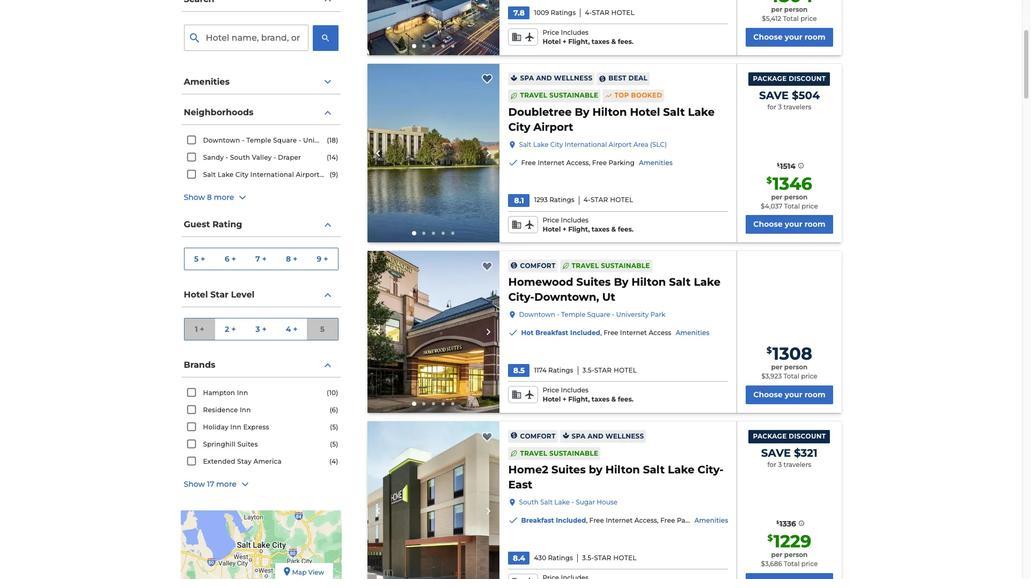 Task type: locate. For each thing, give the bounding box(es) containing it.
2 horizontal spatial airport
[[609, 141, 632, 149]]

total inside $ 1308 per person $3,923 total price
[[784, 373, 800, 381]]

$ for 1229
[[768, 534, 774, 544]]

(5) up (4)
[[330, 441, 339, 449]]

$ inside '$ 1336'
[[777, 520, 780, 526]]

university up 'hot breakfast included , free internet access amenities'
[[617, 311, 649, 319]]

0 horizontal spatial temple
[[247, 136, 272, 144]]

hampton
[[203, 389, 235, 397]]

flight, down 1293 ratings on the right top of the page
[[569, 225, 590, 233]]

1 3.5-star hotel from the top
[[583, 367, 638, 375]]

travelers
[[784, 103, 812, 111], [784, 461, 812, 469]]

1 person from the top
[[785, 5, 808, 14]]

1 (5) from the top
[[330, 424, 339, 432]]

2 package discount from the top
[[754, 433, 827, 441]]

price includes hotel + flight, taxes & fees. for save $504
[[543, 216, 634, 233]]

2 vertical spatial fees.
[[618, 396, 634, 404]]

8 up 'guest rating'
[[207, 193, 212, 203]]

1 vertical spatial choose
[[754, 220, 783, 229]]

more
[[214, 193, 234, 203], [216, 480, 237, 490]]

airport down doubletree by hilton hotel salt lake city airport 'element'
[[609, 141, 632, 149]]

$ left 1229
[[768, 534, 774, 544]]

3.5-star hotel
[[583, 367, 638, 375], [583, 554, 637, 562]]

access,
[[567, 159, 591, 167], [635, 517, 659, 525]]

+ for 8 +
[[293, 254, 298, 264]]

hilton inside homewood suites by hilton salt lake city-downtown, ut
[[632, 276, 667, 289]]

+ for 9 +
[[324, 254, 328, 264]]

0 vertical spatial parking
[[609, 159, 635, 167]]

lake inside doubletree by hilton hotel salt lake city airport
[[689, 106, 715, 119]]

0 vertical spatial flight,
[[569, 38, 590, 46]]

travel for 1229
[[521, 450, 548, 458]]

2 room from the top
[[805, 220, 826, 229]]

3 & from the top
[[612, 396, 617, 404]]

price for 1346
[[802, 202, 819, 210]]

go to image #5 image
[[452, 44, 455, 48], [452, 232, 455, 235], [452, 403, 455, 406]]

$ inside $ 1514
[[777, 162, 780, 167]]

1 vertical spatial 3
[[256, 325, 260, 334]]

hilton for 1308
[[632, 276, 667, 289]]

per for 1229
[[772, 551, 783, 559]]

show left 17
[[184, 480, 205, 490]]

brands button
[[182, 354, 341, 378]]

2 comfort from the top
[[521, 433, 556, 441]]

total inside '$ 1229 per person $3,686 total price'
[[785, 560, 800, 569]]

temple up the valley
[[247, 136, 272, 144]]

by
[[589, 464, 603, 477]]

$ inside $ 1308 per person $3,923 total price
[[767, 346, 773, 356]]

1 vertical spatial price
[[543, 216, 560, 224]]

spa and wellness up doubletree
[[521, 74, 593, 82]]

2 flight, from the top
[[569, 225, 590, 233]]

+ right 7 at top
[[262, 254, 267, 264]]

- up draper
[[299, 136, 302, 144]]

package up "save $504"
[[754, 75, 787, 83]]

price inside the '$ 1346 per person $4,037 total price'
[[802, 202, 819, 210]]

1 vertical spatial price includes hotel + flight, taxes & fees.
[[543, 216, 634, 233]]

university
[[303, 136, 337, 144], [617, 311, 649, 319]]

(5) down '(6)'
[[330, 424, 339, 432]]

0 vertical spatial by
[[575, 106, 590, 119]]

+
[[563, 38, 567, 46], [563, 225, 567, 233], [201, 254, 205, 264], [232, 254, 236, 264], [262, 254, 267, 264], [293, 254, 298, 264], [324, 254, 328, 264], [200, 325, 205, 334], [232, 325, 236, 334], [262, 325, 267, 334], [293, 325, 298, 334], [563, 396, 567, 404]]

,
[[601, 329, 602, 337], [587, 517, 588, 525]]

+ right 4
[[293, 325, 298, 334]]

choose your room button down $3,923 on the right bottom of the page
[[747, 386, 834, 405]]

1 your from the top
[[785, 32, 803, 42]]

star left level
[[211, 290, 229, 300]]

0 vertical spatial save
[[760, 89, 789, 102]]

3 photo carousel region from the top
[[368, 251, 500, 413]]

for 3 travelers
[[768, 103, 812, 111], [768, 461, 812, 469]]

downtown - temple square - university park
[[203, 136, 354, 144], [519, 311, 666, 319]]

, down homewood suites by hilton salt lake city-downtown, ut
[[601, 329, 602, 337]]

1 discount from the top
[[789, 75, 827, 83]]

hilton inside doubletree by hilton hotel salt lake city airport
[[593, 106, 627, 119]]

5
[[194, 254, 199, 264], [320, 325, 325, 334]]

2 vertical spatial flight,
[[569, 396, 590, 404]]

1 vertical spatial &
[[612, 225, 617, 233]]

2 per from the top
[[772, 193, 783, 201]]

0 vertical spatial price
[[543, 29, 560, 37]]

show up the guest
[[184, 193, 205, 203]]

1 price includes hotel + flight, taxes & fees. from the top
[[543, 29, 634, 46]]

for
[[768, 103, 777, 111], [768, 461, 777, 469]]

best deal
[[609, 74, 648, 82]]

international down the valley
[[251, 171, 294, 179]]

park
[[339, 136, 354, 144], [651, 311, 666, 319]]

person for 1229
[[785, 551, 808, 559]]

show for brands
[[184, 480, 205, 490]]

2 go to image #3 image from the top
[[432, 232, 435, 235]]

go to image #2 image
[[423, 232, 426, 235], [423, 403, 426, 406]]

photo carousel region for save $504
[[368, 64, 500, 243]]

$5,412
[[763, 14, 782, 23]]

3 choose your room from the top
[[754, 390, 826, 400]]

3 flight, from the top
[[569, 396, 590, 404]]

1 vertical spatial 8
[[286, 254, 291, 264]]

go to image #3 image for save $504
[[432, 232, 435, 235]]

2 show from the top
[[184, 480, 205, 490]]

square for amenities
[[588, 311, 611, 319]]

square up draper
[[273, 136, 297, 144]]

city- for 1308
[[509, 291, 535, 304]]

1 vertical spatial show
[[184, 480, 205, 490]]

2 vertical spatial hilton
[[606, 464, 640, 477]]

included down south salt lake - sugar house
[[556, 517, 587, 525]]

3 go to image #4 image from the top
[[442, 403, 445, 406]]

1 vertical spatial south
[[519, 499, 539, 507]]

2 vertical spatial go to image #5 image
[[452, 403, 455, 406]]

1 choose your room from the top
[[754, 32, 826, 42]]

per up $4,037
[[772, 193, 783, 201]]

go to image #3 image
[[432, 44, 435, 48], [432, 232, 435, 235], [432, 403, 435, 406]]

choose your room button for 1308
[[747, 386, 834, 405]]

3 go to image #5 image from the top
[[452, 403, 455, 406]]

travelers down "save $504"
[[784, 103, 812, 111]]

2 fees. from the top
[[618, 225, 634, 233]]

city inside doubletree by hilton hotel salt lake city airport
[[509, 121, 531, 134]]

room down $ 1308 per person $3,923 total price in the bottom of the page
[[805, 390, 826, 400]]

$ left the 1514
[[777, 162, 780, 167]]

4-star hotel for 7.8
[[585, 8, 635, 17]]

go to image #1 image for 1308
[[412, 402, 417, 406]]

2 go to image #5 image from the top
[[452, 232, 455, 235]]

included
[[571, 329, 601, 337], [556, 517, 587, 525]]

doubletree by hilton hotel salt lake city airport element
[[509, 105, 729, 134]]

includes down "1009 ratings"
[[561, 29, 589, 37]]

1 vertical spatial 3.5-star hotel
[[583, 554, 637, 562]]

+ inside button
[[293, 325, 298, 334]]

downtown for (14)
[[203, 136, 240, 144]]

+ for 7 +
[[262, 254, 267, 264]]

per up $3,923 on the right bottom of the page
[[772, 364, 783, 372]]

$ left 1346
[[767, 175, 773, 186]]

area down (14)
[[322, 171, 337, 179]]

1 horizontal spatial city
[[509, 121, 531, 134]]

0 vertical spatial choose your room button
[[747, 28, 834, 47]]

3 person from the top
[[785, 364, 808, 372]]

4 per from the top
[[772, 551, 783, 559]]

0 vertical spatial price includes hotel + flight, taxes & fees.
[[543, 29, 634, 46]]

2 vertical spatial includes
[[561, 387, 589, 395]]

Hotel name, brand, or keyword text field
[[184, 25, 308, 51]]

3 choose from the top
[[754, 390, 783, 400]]

+ for 2 +
[[232, 325, 236, 334]]

0 vertical spatial 5
[[194, 254, 199, 264]]

flight, down 1174 ratings
[[569, 396, 590, 404]]

ratings right 1293
[[550, 196, 575, 204]]

per inside the '$ 1346 per person $4,037 total price'
[[772, 193, 783, 201]]

temple down downtown,
[[562, 311, 586, 319]]

0 vertical spatial choose your room
[[754, 32, 826, 42]]

person inside $ 1308 per person $3,923 total price
[[785, 364, 808, 372]]

2 vertical spatial taxes
[[592, 396, 610, 404]]

price for save $504
[[543, 216, 560, 224]]

save
[[760, 89, 789, 102], [762, 447, 792, 460]]

8.5
[[514, 366, 525, 376]]

suites for 1308
[[577, 276, 611, 289]]

package discount up "save $321"
[[754, 433, 827, 441]]

total right $5,412
[[784, 14, 799, 23]]

package for 1346
[[754, 75, 787, 83]]

5 +
[[194, 254, 205, 264]]

east
[[509, 479, 533, 492]]

(4)
[[330, 458, 339, 466]]

travel up doubletree
[[521, 91, 548, 100]]

fees. for 1308
[[618, 396, 634, 404]]

2 photo carousel region from the top
[[368, 64, 500, 243]]

star for save $504
[[591, 196, 609, 204]]

3 includes from the top
[[561, 387, 589, 395]]

go to image #4 image for save $504
[[442, 232, 445, 235]]

breakfast right hot at the bottom of page
[[536, 329, 569, 337]]

4-star hotel
[[585, 8, 635, 17], [584, 196, 634, 204]]

1 show from the top
[[184, 193, 205, 203]]

$ inside the '$ 1346 per person $4,037 total price'
[[767, 175, 773, 186]]

show inside the show 17 more button
[[184, 480, 205, 490]]

discount
[[789, 75, 827, 83], [789, 433, 827, 441]]

downtown - temple square - university park down ut at right
[[519, 311, 666, 319]]

hotel star level button
[[182, 284, 341, 308]]

4- right 1293 ratings on the right top of the page
[[584, 196, 591, 204]]

choose your room down per person $5,412 total price
[[754, 32, 826, 42]]

4 photo carousel region from the top
[[368, 422, 500, 580]]

hot breakfast included , free internet access amenities
[[522, 329, 710, 337]]

suites inside home2 suites by hilton salt lake city- east
[[552, 464, 586, 477]]

0 vertical spatial ,
[[601, 329, 602, 337]]

inn up springhill suites
[[231, 424, 242, 432]]

3 your from the top
[[785, 390, 803, 400]]

0 vertical spatial 3
[[779, 103, 782, 111]]

0 vertical spatial go to image #1 image
[[412, 44, 417, 48]]

2 & from the top
[[612, 225, 617, 233]]

2 horizontal spatial city
[[551, 141, 563, 149]]

1 price from the top
[[543, 29, 560, 37]]

sustainable up the homewood suites by hilton salt lake city-downtown, ut element
[[601, 262, 651, 270]]

flight, down "1009 ratings"
[[569, 38, 590, 46]]

3 go to image #3 image from the top
[[432, 403, 435, 406]]

city- inside homewood suites by hilton salt lake city-downtown, ut
[[509, 291, 535, 304]]

travel
[[521, 91, 548, 100], [572, 262, 599, 270], [521, 450, 548, 458]]

price down 1229
[[802, 560, 818, 569]]

2 your from the top
[[785, 220, 803, 229]]

1 horizontal spatial temple
[[562, 311, 586, 319]]

7 +
[[256, 254, 267, 264]]

2 3.5- from the top
[[583, 554, 594, 562]]

includes down 1174 ratings
[[561, 387, 589, 395]]

1 vertical spatial choose your room
[[754, 220, 826, 229]]

3 for 1229
[[779, 461, 782, 469]]

your
[[785, 32, 803, 42], [785, 220, 803, 229], [785, 390, 803, 400]]

price for 1308
[[543, 387, 560, 395]]

2 +
[[225, 325, 236, 334]]

2 vertical spatial room
[[805, 390, 826, 400]]

1 horizontal spatial university
[[617, 311, 649, 319]]

for 3 travelers for 1229
[[768, 461, 812, 469]]

total inside the '$ 1346 per person $4,037 total price'
[[785, 202, 801, 210]]

1 vertical spatial international
[[251, 171, 294, 179]]

8 right 7 +
[[286, 254, 291, 264]]

1 vertical spatial hilton
[[632, 276, 667, 289]]

2 go to image #1 image from the top
[[412, 232, 417, 236]]

(10)
[[327, 389, 339, 397]]

comfort up home2
[[521, 433, 556, 441]]

stay
[[237, 458, 252, 466]]

+ for 5 +
[[201, 254, 205, 264]]

internet up 1293 ratings on the right top of the page
[[538, 159, 565, 167]]

price right $5,412
[[801, 14, 818, 23]]

photo carousel region
[[368, 0, 500, 55], [368, 64, 500, 243], [368, 251, 500, 413], [368, 422, 500, 580]]

1 horizontal spatial park
[[651, 311, 666, 319]]

3 property building image from the top
[[368, 422, 500, 580]]

for 3 travelers down "save $504"
[[768, 103, 812, 111]]

+ left 9
[[293, 254, 298, 264]]

and up doubletree
[[536, 74, 552, 82]]

&
[[612, 38, 617, 46], [612, 225, 617, 233], [612, 396, 617, 404]]

+ down 1174 ratings
[[563, 396, 567, 404]]

person for 1308
[[785, 364, 808, 372]]

2 vertical spatial 3
[[779, 461, 782, 469]]

1293
[[535, 196, 548, 204]]

hilton inside home2 suites by hilton salt lake city- east
[[606, 464, 640, 477]]

1 flight, from the top
[[569, 38, 590, 46]]

1 horizontal spatial airport
[[534, 121, 574, 134]]

choose your room down $3,923 on the right bottom of the page
[[754, 390, 826, 400]]

3 room from the top
[[805, 390, 826, 400]]

, down sugar
[[587, 517, 588, 525]]

+ right 6
[[232, 254, 236, 264]]

by inside doubletree by hilton hotel salt lake city airport
[[575, 106, 590, 119]]

wellness up "home2 suites by hilton salt lake city-east" element
[[606, 433, 645, 441]]

0 vertical spatial discount
[[789, 75, 827, 83]]

breakfast down south salt lake - sugar house
[[522, 517, 555, 525]]

1 per from the top
[[772, 5, 783, 14]]

0 vertical spatial &
[[612, 38, 617, 46]]

3.5- right 430 ratings
[[583, 554, 594, 562]]

2 go to image #2 image from the top
[[423, 403, 426, 406]]

homewood suites by hilton salt lake city-downtown, ut element
[[509, 275, 729, 305]]

2 vertical spatial travel
[[521, 450, 548, 458]]

access, down "home2 suites by hilton salt lake city-east" element
[[635, 517, 659, 525]]

per inside '$ 1229 per person $3,686 total price'
[[772, 551, 783, 559]]

1 vertical spatial property building image
[[368, 251, 500, 413]]

2 vertical spatial airport
[[296, 171, 320, 179]]

3.5-star hotel for save $321
[[583, 554, 637, 562]]

1 choose your room button from the top
[[747, 28, 834, 47]]

1 choose from the top
[[754, 32, 783, 42]]

price inside '$ 1229 per person $3,686 total price'
[[802, 560, 818, 569]]

spa and wellness
[[521, 74, 593, 82], [572, 433, 645, 441]]

0 vertical spatial your
[[785, 32, 803, 42]]

2 person from the top
[[785, 193, 808, 201]]

includes for 1308
[[561, 387, 589, 395]]

1 vertical spatial comfort
[[521, 433, 556, 441]]

5 left 6
[[194, 254, 199, 264]]

$3,686
[[762, 560, 783, 569]]

2 price from the top
[[543, 216, 560, 224]]

your down $ 1308 per person $3,923 total price in the bottom of the page
[[785, 390, 803, 400]]

3 taxes from the top
[[592, 396, 610, 404]]

3 down "save $504"
[[779, 103, 782, 111]]

travel sustainable
[[521, 91, 599, 100], [572, 262, 651, 270], [521, 450, 599, 458]]

park for (14)
[[339, 136, 354, 144]]

downtown,
[[535, 291, 600, 304]]

travel sustainable up homewood suites by hilton salt lake city-downtown, ut
[[572, 262, 651, 270]]

0 vertical spatial 8
[[207, 193, 212, 203]]

2 vertical spatial property building image
[[368, 422, 500, 580]]

hilton for save $321
[[606, 464, 640, 477]]

per up $5,412
[[772, 5, 783, 14]]

1 package discount from the top
[[754, 75, 827, 83]]

2 + button
[[215, 319, 246, 340]]

4-star hotel for 8.1
[[584, 196, 634, 204]]

0 vertical spatial go to image #4 image
[[442, 44, 445, 48]]

south left the valley
[[230, 154, 250, 162]]

international
[[565, 141, 607, 149], [251, 171, 294, 179]]

2 3.5-star hotel from the top
[[583, 554, 637, 562]]

access
[[649, 329, 672, 337]]

for 3 travelers down "save $321"
[[768, 461, 812, 469]]

spa
[[521, 74, 535, 82], [572, 433, 586, 441]]

3 price includes hotel + flight, taxes & fees. from the top
[[543, 387, 634, 404]]

airport inside doubletree by hilton hotel salt lake city airport
[[534, 121, 574, 134]]

discount for 1346
[[789, 75, 827, 83]]

0 vertical spatial university
[[303, 136, 337, 144]]

booked
[[632, 91, 663, 100]]

show inside show 8 more button
[[184, 193, 205, 203]]

0 vertical spatial more
[[214, 193, 234, 203]]

travel sustainable up doubletree
[[521, 91, 599, 100]]

1 horizontal spatial city-
[[698, 464, 724, 477]]

2 package from the top
[[754, 433, 787, 441]]

suites inside homewood suites by hilton salt lake city-downtown, ut
[[577, 276, 611, 289]]

1 for from the top
[[768, 103, 777, 111]]

2 vertical spatial internet
[[606, 517, 633, 525]]

park for amenities
[[651, 311, 666, 319]]

1 vertical spatial downtown
[[519, 311, 556, 319]]

1 go to image #1 image from the top
[[412, 44, 417, 48]]

choose your room for person
[[754, 32, 826, 42]]

save $504
[[760, 89, 820, 102]]

per for 1308
[[772, 364, 783, 372]]

5 for 5
[[320, 325, 325, 334]]

(slc) down doubletree by hilton hotel salt lake city airport 'element'
[[651, 141, 667, 149]]

0 vertical spatial travel
[[521, 91, 548, 100]]

go to image #1 image
[[412, 44, 417, 48], [412, 232, 417, 236], [412, 402, 417, 406]]

hotel
[[612, 8, 635, 17], [543, 38, 561, 46], [630, 106, 661, 119], [611, 196, 634, 204], [543, 225, 561, 233], [184, 290, 208, 300], [614, 367, 638, 375], [543, 396, 561, 404], [614, 554, 637, 562]]

hilton right by
[[606, 464, 640, 477]]

price includes hotel + flight, taxes & fees.
[[543, 29, 634, 46], [543, 216, 634, 233], [543, 387, 634, 404]]

2 vertical spatial choose
[[754, 390, 783, 400]]

0 vertical spatial for 3 travelers
[[768, 103, 812, 111]]

& for 1308
[[612, 396, 617, 404]]

$ for 1308
[[767, 346, 773, 356]]

0 horizontal spatial spa
[[521, 74, 535, 82]]

flight, for 1308
[[569, 396, 590, 404]]

1 room from the top
[[805, 32, 826, 42]]

1 horizontal spatial square
[[588, 311, 611, 319]]

south down the 'east'
[[519, 499, 539, 507]]

travel up home2
[[521, 450, 548, 458]]

property building image for 1346
[[368, 64, 500, 243]]

price down "1009 ratings"
[[543, 29, 560, 37]]

and
[[536, 74, 552, 82], [588, 433, 604, 441]]

star right "1009 ratings"
[[592, 8, 610, 17]]

per inside $ 1308 per person $3,923 total price
[[772, 364, 783, 372]]

2 price includes hotel + flight, taxes & fees. from the top
[[543, 216, 634, 233]]

1 vertical spatial choose your room button
[[747, 216, 834, 234]]

room down per person $5,412 total price
[[805, 32, 826, 42]]

1 vertical spatial discount
[[789, 433, 827, 441]]

ratings right 430
[[548, 554, 573, 562]]

4- right "1009 ratings"
[[585, 8, 592, 17]]

choose down $5,412
[[754, 32, 783, 42]]

0 vertical spatial for
[[768, 103, 777, 111]]

1 vertical spatial downtown - temple square - university park
[[519, 311, 666, 319]]

total for 1346
[[785, 202, 801, 210]]

3.5- for save $321
[[583, 554, 594, 562]]

wellness
[[554, 74, 593, 82], [606, 433, 645, 441]]

airport
[[534, 121, 574, 134], [609, 141, 632, 149], [296, 171, 320, 179]]

inn up residence inn
[[237, 389, 248, 397]]

go to image #4 image
[[442, 44, 445, 48], [442, 232, 445, 235], [442, 403, 445, 406]]

person inside '$ 1229 per person $3,686 total price'
[[785, 551, 808, 559]]

suites up the stay
[[238, 441, 258, 449]]

1 vertical spatial spa
[[572, 433, 586, 441]]

4- for 8.1
[[584, 196, 591, 204]]

(6)
[[330, 406, 339, 415]]

1 vertical spatial square
[[588, 311, 611, 319]]

1 vertical spatial salt lake city international airport area (slc)
[[203, 171, 356, 179]]

university up (14)
[[303, 136, 337, 144]]

0 vertical spatial city-
[[509, 291, 535, 304]]

travelers for 1346
[[784, 103, 812, 111]]

inn for residence
[[240, 406, 251, 415]]

5 + button
[[184, 249, 215, 270]]

1 comfort from the top
[[521, 262, 556, 270]]

airport down doubletree
[[534, 121, 574, 134]]

2 go to image #4 image from the top
[[442, 232, 445, 235]]

1 vertical spatial travelers
[[784, 461, 812, 469]]

wellness left best at top
[[554, 74, 593, 82]]

1 vertical spatial taxes
[[592, 225, 610, 233]]

$ inside '$ 1229 per person $3,686 total price'
[[768, 534, 774, 544]]

price inside $ 1308 per person $3,923 total price
[[802, 373, 818, 381]]

inn for holiday
[[231, 424, 242, 432]]

internet
[[538, 159, 565, 167], [621, 329, 648, 337], [606, 517, 633, 525]]

choose your room button down per person $5,412 total price
[[747, 28, 834, 47]]

1 vertical spatial by
[[614, 276, 629, 289]]

1 horizontal spatial spa
[[572, 433, 586, 441]]

3.5- for 1308
[[583, 367, 595, 375]]

1 vertical spatial package discount
[[754, 433, 827, 441]]

3 per from the top
[[772, 364, 783, 372]]

4 person from the top
[[785, 551, 808, 559]]

1 taxes from the top
[[592, 38, 610, 46]]

home2 suites by hilton salt lake city-east element
[[509, 463, 729, 492]]

0 vertical spatial fees.
[[618, 38, 634, 46]]

downtown - temple square - university park for (14)
[[203, 136, 354, 144]]

park right (18)
[[339, 136, 354, 144]]

0 vertical spatial taxes
[[592, 38, 610, 46]]

1 vertical spatial ,
[[587, 517, 588, 525]]

room down the '$ 1346 per person $4,037 total price'
[[805, 220, 826, 229]]

property building image
[[368, 64, 500, 243], [368, 251, 500, 413], [368, 422, 500, 580]]

2 (5) from the top
[[330, 441, 339, 449]]

star for 1308
[[595, 367, 612, 375]]

1 includes from the top
[[561, 29, 589, 37]]

1 horizontal spatial access,
[[635, 517, 659, 525]]

sustainable for 1229
[[550, 450, 599, 458]]

- down ut at right
[[613, 311, 615, 319]]

(5) for springhill suites
[[330, 441, 339, 449]]

room for 1308
[[805, 390, 826, 400]]

includes
[[561, 29, 589, 37], [561, 216, 589, 224], [561, 387, 589, 395]]

3 go to image #1 image from the top
[[412, 402, 417, 406]]

choose your room button
[[747, 28, 834, 47], [747, 216, 834, 234], [747, 386, 834, 405]]

2
[[225, 325, 229, 334]]

$504
[[792, 89, 820, 102]]

-
[[242, 136, 245, 144], [299, 136, 302, 144], [226, 154, 228, 162], [274, 154, 276, 162], [557, 311, 560, 319], [613, 311, 615, 319], [572, 499, 575, 507]]

show 17 more
[[184, 480, 237, 490]]

downtown
[[203, 136, 240, 144], [519, 311, 556, 319]]

choose your room
[[754, 32, 826, 42], [754, 220, 826, 229], [754, 390, 826, 400]]

your down the '$ 1346 per person $4,037 total price'
[[785, 220, 803, 229]]

1293 ratings
[[535, 196, 575, 204]]

0 horizontal spatial university
[[303, 136, 337, 144]]

person
[[785, 5, 808, 14], [785, 193, 808, 201], [785, 364, 808, 372], [785, 551, 808, 559]]

2 travelers from the top
[[784, 461, 812, 469]]

temple
[[247, 136, 272, 144], [562, 311, 586, 319]]

1 vertical spatial temple
[[562, 311, 586, 319]]

1 vertical spatial for 3 travelers
[[768, 461, 812, 469]]

2 discount from the top
[[789, 433, 827, 441]]

1009
[[535, 8, 549, 17]]

level
[[231, 290, 255, 300]]

south salt lake - sugar house
[[519, 499, 618, 507]]

1 package from the top
[[754, 75, 787, 83]]

3 for 1346
[[779, 103, 782, 111]]

2 for 3 travelers from the top
[[768, 461, 812, 469]]

+ right 2
[[232, 325, 236, 334]]

person inside per person $5,412 total price
[[785, 5, 808, 14]]

choose your room for 1308
[[754, 390, 826, 400]]

city- inside home2 suites by hilton salt lake city- east
[[698, 464, 724, 477]]

7
[[256, 254, 260, 264]]

8 inside button
[[207, 193, 212, 203]]

1 vertical spatial inn
[[240, 406, 251, 415]]

0 vertical spatial includes
[[561, 29, 589, 37]]

for 3 travelers for 1346
[[768, 103, 812, 111]]

0 horizontal spatial downtown - temple square - university park
[[203, 136, 354, 144]]

person inside the '$ 1346 per person $4,037 total price'
[[785, 193, 808, 201]]

by up ut at right
[[614, 276, 629, 289]]

1 for 3 travelers from the top
[[768, 103, 812, 111]]

+ left 4
[[262, 325, 267, 334]]

salt inside homewood suites by hilton salt lake city-downtown, ut
[[670, 276, 691, 289]]

more up the rating
[[214, 193, 234, 203]]

2 taxes from the top
[[592, 225, 610, 233]]

0 horizontal spatial international
[[251, 171, 294, 179]]

1 3.5- from the top
[[583, 367, 595, 375]]

flight,
[[569, 38, 590, 46], [569, 225, 590, 233], [569, 396, 590, 404]]

1 +
[[195, 325, 205, 334]]

international up free internet access, free parking amenities
[[565, 141, 607, 149]]

0 vertical spatial temple
[[247, 136, 272, 144]]

1 vertical spatial 5
[[320, 325, 325, 334]]

0 vertical spatial 3.5-star hotel
[[583, 367, 638, 375]]

4- for 7.8
[[585, 8, 592, 17]]

price includes hotel + flight, taxes & fees. down 1293 ratings on the right top of the page
[[543, 216, 634, 233]]

7.8
[[514, 8, 525, 18]]

1 property building image from the top
[[368, 64, 500, 243]]

1 horizontal spatial downtown - temple square - university park
[[519, 311, 666, 319]]

fees.
[[618, 38, 634, 46], [618, 225, 634, 233], [618, 396, 634, 404]]

lake inside homewood suites by hilton salt lake city-downtown, ut
[[694, 276, 721, 289]]

price
[[801, 14, 818, 23], [802, 202, 819, 210], [802, 373, 818, 381], [802, 560, 818, 569]]

salt inside home2 suites by hilton salt lake city- east
[[644, 464, 665, 477]]

1 travelers from the top
[[784, 103, 812, 111]]

3 choose your room button from the top
[[747, 386, 834, 405]]

2 vertical spatial choose your room
[[754, 390, 826, 400]]

0 horizontal spatial city-
[[509, 291, 535, 304]]

guest rating
[[184, 220, 242, 230]]

choose your room button down $4,037
[[747, 216, 834, 234]]

3.5-star hotel down 'hot breakfast included , free internet access amenities'
[[583, 367, 638, 375]]

1 go to image #2 image from the top
[[423, 232, 426, 235]]

0 vertical spatial travelers
[[784, 103, 812, 111]]

price for 1229
[[802, 560, 818, 569]]

(9)
[[330, 171, 339, 179]]

salt lake city international airport area (slc) up free internet access, free parking amenities
[[519, 141, 667, 149]]

3 price from the top
[[543, 387, 560, 395]]

downtown up sandy
[[203, 136, 240, 144]]

3 fees. from the top
[[618, 396, 634, 404]]

2 includes from the top
[[561, 216, 589, 224]]

total inside per person $5,412 total price
[[784, 14, 799, 23]]

2 for from the top
[[768, 461, 777, 469]]



Task type: describe. For each thing, give the bounding box(es) containing it.
extended stay america
[[203, 458, 282, 466]]

home2 suites by hilton salt lake city- east
[[509, 464, 724, 492]]

save for 1346
[[760, 89, 789, 102]]

6 +
[[225, 254, 236, 264]]

temple for (14)
[[247, 136, 272, 144]]

star inside dropdown button
[[211, 290, 229, 300]]

$ for 1336
[[777, 520, 780, 526]]

price includes hotel + flight, taxes & fees. for 1308
[[543, 387, 634, 404]]

$3,923
[[762, 373, 782, 381]]

$ for 1514
[[777, 162, 780, 167]]

5 button
[[307, 319, 338, 340]]

1 vertical spatial spa and wellness
[[572, 433, 645, 441]]

for for 1229
[[768, 461, 777, 469]]

0 vertical spatial spa and wellness
[[521, 74, 593, 82]]

4 +
[[286, 325, 298, 334]]

amenities inside dropdown button
[[184, 77, 230, 87]]

comfort for 1308
[[521, 262, 556, 270]]

deal
[[629, 74, 648, 82]]

- right sandy
[[226, 154, 228, 162]]

square for (14)
[[273, 136, 297, 144]]

& for save $504
[[612, 225, 617, 233]]

total for 1308
[[784, 373, 800, 381]]

430
[[535, 554, 547, 562]]

0 horizontal spatial ,
[[587, 517, 588, 525]]

holiday inn express
[[203, 424, 269, 432]]

1 go to image #4 image from the top
[[442, 44, 445, 48]]

temple for amenities
[[562, 311, 586, 319]]

1 go to image #3 image from the top
[[432, 44, 435, 48]]

residence
[[203, 406, 238, 415]]

guest rating button
[[182, 213, 341, 237]]

1 vertical spatial wellness
[[606, 433, 645, 441]]

(14)
[[327, 154, 339, 162]]

springhill
[[203, 441, 236, 449]]

1 photo carousel region from the top
[[368, 0, 500, 55]]

1 go to image #5 image from the top
[[452, 44, 455, 48]]

city- for save $321
[[698, 464, 724, 477]]

hotel star level
[[184, 290, 255, 300]]

2 vertical spatial city
[[236, 171, 249, 179]]

choose for person
[[754, 32, 783, 42]]

hampton inn
[[203, 389, 248, 397]]

travel sustainable for 1346
[[521, 91, 599, 100]]

- right the valley
[[274, 154, 276, 162]]

travel sustainable for 1229
[[521, 450, 599, 458]]

choose your room button for person
[[747, 28, 834, 47]]

neighborhoods button
[[182, 101, 341, 125]]

1 vertical spatial city
[[551, 141, 563, 149]]

for for 1346
[[768, 103, 777, 111]]

taxes for 1308
[[592, 396, 610, 404]]

8.1
[[515, 196, 524, 206]]

6 + button
[[215, 249, 246, 270]]

$ 1229 per person $3,686 total price
[[762, 532, 818, 569]]

(5) for holiday inn express
[[330, 424, 339, 432]]

breakfast included , free internet access, free parking
[[522, 517, 703, 525]]

1 + button
[[184, 319, 215, 340]]

ratings for save $504
[[550, 196, 575, 204]]

go to image #5 image for 1308
[[452, 403, 455, 406]]

1 horizontal spatial south
[[519, 499, 539, 507]]

1346
[[773, 173, 813, 194]]

1 horizontal spatial and
[[588, 433, 604, 441]]

ut
[[603, 291, 616, 304]]

sustainable for 1346
[[550, 91, 599, 100]]

your for 1308
[[785, 390, 803, 400]]

top booked
[[615, 91, 663, 100]]

amenities button
[[182, 70, 341, 95]]

travelers for 1229
[[784, 461, 812, 469]]

includes for save $504
[[561, 216, 589, 224]]

2 choose from the top
[[754, 220, 783, 229]]

0 horizontal spatial salt lake city international airport area (slc)
[[203, 171, 356, 179]]

valley
[[252, 154, 272, 162]]

travel for 1346
[[521, 91, 548, 100]]

$4,037
[[761, 202, 783, 210]]

sugar
[[576, 499, 596, 507]]

per person $5,412 total price
[[763, 5, 818, 23]]

3 + button
[[246, 319, 277, 340]]

- up sandy - south valley - draper
[[242, 136, 245, 144]]

0 vertical spatial internet
[[538, 159, 565, 167]]

0 vertical spatial salt lake city international airport area (slc)
[[519, 141, 667, 149]]

home2
[[509, 464, 549, 477]]

doubletree by hilton hotel salt lake city airport
[[509, 106, 715, 134]]

show 17 more button
[[184, 479, 339, 492]]

1 vertical spatial internet
[[621, 329, 648, 337]]

person for 1346
[[785, 193, 808, 201]]

salt inside doubletree by hilton hotel salt lake city airport
[[664, 106, 686, 119]]

1 vertical spatial (slc)
[[339, 171, 356, 179]]

hotel inside dropdown button
[[184, 290, 208, 300]]

downtown for amenities
[[519, 311, 556, 319]]

(18)
[[327, 136, 339, 144]]

7 + button
[[246, 249, 277, 270]]

3 inside button
[[256, 325, 260, 334]]

price inside per person $5,412 total price
[[801, 14, 818, 23]]

3 +
[[256, 325, 267, 334]]

package discount for 1229
[[754, 433, 827, 441]]

go to image #2 image for save $504
[[423, 232, 426, 235]]

show 8 more button
[[184, 192, 339, 205]]

+ for 6 +
[[232, 254, 236, 264]]

1 vertical spatial travel sustainable
[[572, 262, 651, 270]]

go to image #4 image for 1308
[[442, 403, 445, 406]]

room for person
[[805, 32, 826, 42]]

4 + button
[[277, 319, 307, 340]]

fees. for save $504
[[618, 225, 634, 233]]

hot
[[522, 329, 534, 337]]

+ for 1 +
[[200, 325, 205, 334]]

photo carousel region for 1308
[[368, 251, 500, 413]]

by inside homewood suites by hilton salt lake city-downtown, ut
[[614, 276, 629, 289]]

0 vertical spatial south
[[230, 154, 250, 162]]

doubletree
[[509, 106, 572, 119]]

holiday
[[203, 424, 229, 432]]

rating
[[213, 220, 242, 230]]

total for 1229
[[785, 560, 800, 569]]

brands
[[184, 360, 216, 370]]

8 +
[[286, 254, 298, 264]]

comfort for save $321
[[521, 433, 556, 441]]

more for neighborhoods
[[214, 193, 234, 203]]

0 horizontal spatial access,
[[567, 159, 591, 167]]

8.4
[[513, 554, 526, 564]]

1 vertical spatial travel
[[572, 262, 599, 270]]

$321
[[795, 447, 818, 460]]

$ 1336
[[777, 520, 797, 529]]

1174 ratings
[[535, 367, 574, 375]]

0 vertical spatial included
[[571, 329, 601, 337]]

+ for 4 +
[[293, 325, 298, 334]]

5 for 5 +
[[194, 254, 199, 264]]

- down downtown,
[[557, 311, 560, 319]]

1174
[[535, 367, 547, 375]]

1
[[195, 325, 198, 334]]

$ 1346 per person $4,037 total price
[[761, 173, 819, 210]]

per for 1346
[[772, 193, 783, 201]]

+ down "1009 ratings"
[[563, 38, 567, 46]]

show 8 more
[[184, 193, 234, 203]]

+ down 1293 ratings on the right top of the page
[[563, 225, 567, 233]]

430 ratings
[[535, 554, 573, 562]]

1336
[[780, 520, 797, 529]]

1 vertical spatial sustainable
[[601, 262, 651, 270]]

property building image for 1229
[[368, 422, 500, 580]]

8 inside button
[[286, 254, 291, 264]]

1 horizontal spatial area
[[634, 141, 649, 149]]

ratings for 1308
[[549, 367, 574, 375]]

draper
[[278, 154, 301, 162]]

per inside per person $5,412 total price
[[772, 5, 783, 14]]

0 vertical spatial breakfast
[[536, 329, 569, 337]]

university for (14)
[[303, 136, 337, 144]]

photo carousel region for save $321
[[368, 422, 500, 580]]

ratings right "1009" at right top
[[551, 8, 576, 17]]

homewood
[[509, 276, 574, 289]]

lake inside home2 suites by hilton salt lake city- east
[[668, 464, 695, 477]]

map
[[292, 569, 307, 577]]

sandy
[[203, 154, 224, 162]]

0 horizontal spatial airport
[[296, 171, 320, 179]]

- left sugar
[[572, 499, 575, 507]]

package for 1229
[[754, 433, 787, 441]]

taxes for save $504
[[592, 225, 610, 233]]

hotel inside doubletree by hilton hotel salt lake city airport
[[630, 106, 661, 119]]

america
[[254, 458, 282, 466]]

2 choose your room button from the top
[[747, 216, 834, 234]]

17
[[207, 480, 214, 490]]

flight, for save $504
[[569, 225, 590, 233]]

go to image #1 image for save $504
[[412, 232, 417, 236]]

show for neighborhoods
[[184, 193, 205, 203]]

go to image #2 image for 1308
[[423, 403, 426, 406]]

1 vertical spatial suites
[[238, 441, 258, 449]]

$ 1308 per person $3,923 total price
[[762, 344, 818, 381]]

homewood suites by hilton salt lake city-downtown, ut
[[509, 276, 721, 304]]

1 vertical spatial breakfast
[[522, 517, 555, 525]]

guest
[[184, 220, 210, 230]]

save for 1229
[[762, 447, 792, 460]]

house
[[597, 499, 618, 507]]

residence inn
[[203, 406, 251, 415]]

9
[[317, 254, 322, 264]]

1 horizontal spatial international
[[565, 141, 607, 149]]

choose for 1308
[[754, 390, 783, 400]]

downtown - temple square - university park for amenities
[[519, 311, 666, 319]]

1 fees. from the top
[[618, 38, 634, 46]]

sandy - south valley - draper
[[203, 154, 301, 162]]

1 horizontal spatial (slc)
[[651, 141, 667, 149]]

1009 ratings
[[535, 8, 576, 17]]

9 + button
[[307, 249, 338, 270]]

0 vertical spatial and
[[536, 74, 552, 82]]

your for person
[[785, 32, 803, 42]]

0 horizontal spatial area
[[322, 171, 337, 179]]

1229
[[774, 532, 812, 553]]

ratings for save $321
[[548, 554, 573, 562]]

inn for hampton
[[237, 389, 248, 397]]

save $321
[[762, 447, 818, 460]]

1 horizontal spatial parking
[[677, 517, 703, 525]]

0 horizontal spatial wellness
[[554, 74, 593, 82]]

3.5-star hotel for 1308
[[583, 367, 638, 375]]

map view
[[292, 569, 324, 577]]

1 & from the top
[[612, 38, 617, 46]]

star for save $321
[[594, 554, 612, 562]]

1 vertical spatial included
[[556, 517, 587, 525]]

$ 1514
[[777, 161, 796, 171]]

package discount for 1346
[[754, 75, 827, 83]]

best
[[609, 74, 627, 82]]

2 choose your room from the top
[[754, 220, 826, 229]]

express
[[243, 424, 269, 432]]

price for 1308
[[802, 373, 818, 381]]

2 property building image from the top
[[368, 251, 500, 413]]



Task type: vqa. For each thing, say whether or not it's contained in the screenshot.
for
yes



